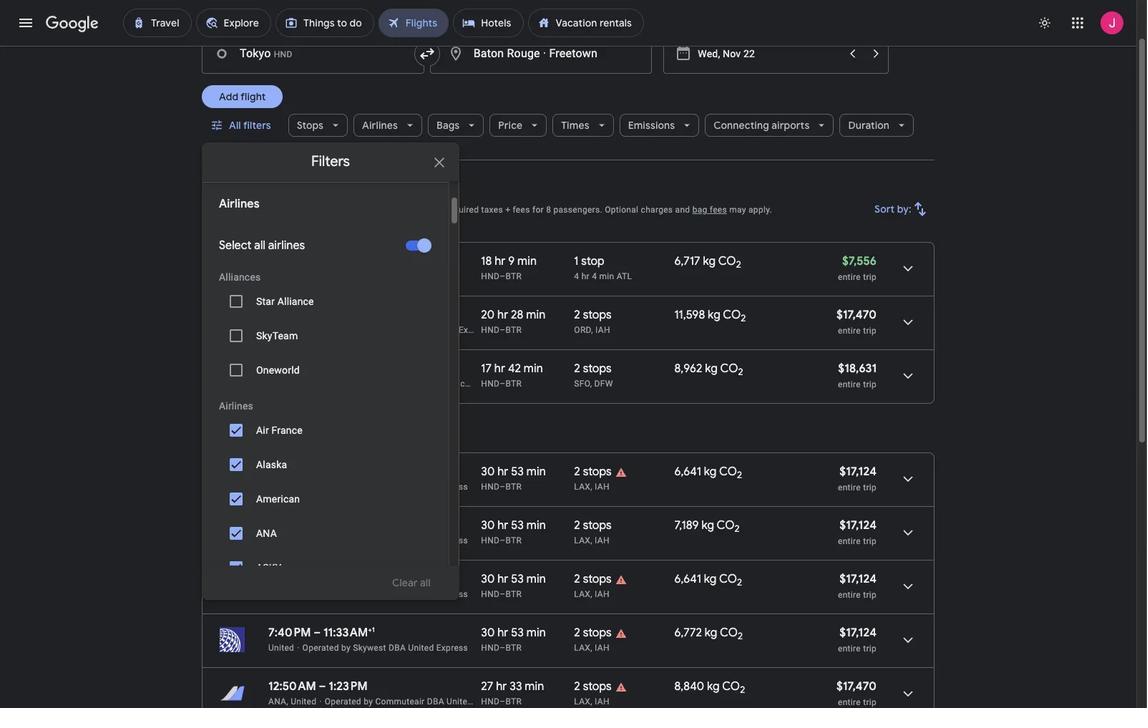 Task type: vqa. For each thing, say whether or not it's contained in the screenshot.
charges
yes



Task type: describe. For each thing, give the bounding box(es) containing it.
may
[[730, 205, 747, 215]]

airlines button
[[354, 108, 422, 142]]

53 for "layover (1 of 2) is a 12 hr 22 min layover at los angeles international airport in los angeles. layover (2 of 2) is a 4 hr 12 min layover at george bush intercontinental airport in houston." "element"
[[511, 518, 524, 533]]

30 for layover (1 of 2) is a 5 hr 4 min layover at los angeles international airport in los angeles. layover (2 of 2) is a 11 hr 28 min overnight layover at george bush intercontinental airport in houston. element
[[481, 626, 495, 640]]

entire for $17,470 text field
[[838, 326, 861, 336]]

flights for best
[[235, 183, 277, 200]]

entire for $17,124 text field
[[838, 644, 861, 654]]

include
[[415, 205, 444, 215]]

ranked based on price and convenience
[[202, 205, 363, 215]]

by for 7,189
[[341, 535, 351, 546]]

convenience
[[313, 205, 363, 215]]

btr for total duration 18 hr 9 min. element
[[506, 271, 522, 281]]

entire for $17,124 text box corresponding to 6,641
[[838, 590, 861, 600]]

lax inside 2 stops lax , iah
[[574, 535, 591, 546]]

hr for layover (1 of 2) is a 1 hr 30 min layover at o'hare international airport in chicago. layover (2 of 2) is a 3 hr 6 min layover at george bush intercontinental airport in houston. element
[[498, 308, 508, 322]]

, inside layover (1 of 2) is a 11 hr 55 min overnight layover at los angeles international airport in los angeles. layover (2 of 2) is a 1 hr 7 min layover at george bush intercontinental airport in houston. element
[[591, 697, 593, 707]]

stops button
[[288, 108, 348, 142]]

17124 us dollars text field for 7,189
[[840, 518, 877, 533]]

btr for layover (1 of 2) is a 5 hr 4 min layover at los angeles international airport in los angeles. layover (2 of 2) is a 11 hr 28 min overnight layover at george bush intercontinental airport in houston. element total duration 30 hr 53 min. element
[[506, 643, 522, 653]]

18
[[481, 254, 492, 268]]

alliance
[[278, 296, 314, 307]]

+ inside 'prices include required taxes + fees for 8 passengers. optional charges and bag fees may apply. passenger assistance'
[[506, 205, 511, 215]]

main content containing best flights to baton rouge, freetown
[[202, 172, 935, 708]]

2 inside 6,772 kg co 2
[[738, 630, 743, 642]]

operated by skywest dba united express for 7,189
[[303, 535, 468, 546]]

1 inside '7:40 pm – 11:33 am + 1'
[[372, 625, 375, 634]]

5 stops from the top
[[583, 572, 612, 586]]

envoy
[[385, 379, 409, 389]]

swap origin and destination. image
[[419, 45, 436, 62]]

and inside 'prices include required taxes + fees for 8 passengers. optional charges and bag fees may apply. passenger assistance'
[[675, 205, 690, 215]]

ranked
[[202, 205, 232, 215]]

8,840
[[675, 679, 705, 694]]

18 hr 9 min hnd – btr
[[481, 254, 537, 281]]

2 inside 8,840 kg co 2
[[740, 684, 745, 696]]

flight details. leaves haneda airport at 7:40 pm on wednesday, november 22 and arrives at baton rouge metropolitan airport at 11:33 am on thursday, november 23. image
[[891, 623, 926, 657]]

42
[[508, 362, 521, 376]]

17470 US dollars text field
[[837, 308, 877, 322]]

star alliance
[[256, 296, 314, 307]]

18631 US dollars text field
[[839, 362, 877, 376]]

30 for layover (1 of 2) is a 2 hr 35 min layover at los angeles international airport in los angeles. layover (2 of 2) is a 13 hr 57 min overnight layover at george bush intercontinental airport in houston. element
[[481, 465, 495, 479]]

operated for 7,189
[[303, 535, 339, 546]]

emissions
[[628, 119, 675, 132]]

entire for $17,124 text box related to 7,189
[[838, 536, 861, 546]]

for
[[533, 205, 544, 215]]

, inside layover (1 of 2) is a 6 hr 42 min layover at los angeles international airport in los angeles. layover (2 of 2) is a 9 hr 50 min overnight layover at george bush intercontinental airport in houston. element
[[591, 589, 593, 599]]

min for "layover (1 of 2) is a 12 hr 22 min layover at los angeles international airport in los angeles. layover (2 of 2) is a 4 hr 12 min layover at george bush intercontinental airport in houston." "element"
[[527, 518, 546, 533]]

2 inside 7,189 kg co 2
[[735, 523, 740, 535]]

hnd for layover (1 of 2) is a 6 hr 42 min layover at los angeles international airport in los angeles. layover (2 of 2) is a 9 hr 50 min overnight layover at george bush intercontinental airport in houston. element
[[481, 589, 500, 599]]

Departure text field
[[698, 34, 840, 73]]

kg for layover (1 of 2) is a 2 hr 35 min layover at los angeles international airport in los angeles. layover (2 of 2) is a 13 hr 57 min overnight layover at george bush intercontinental airport in houston. element
[[704, 465, 717, 479]]

6,717
[[675, 254, 701, 268]]

min for layover (1 of 2) is a 2 hr 30 min layover at san francisco international airport in san francisco. layover (2 of 2) is a 59 min layover at dallas/fort worth international airport in dallas. element
[[524, 362, 543, 376]]

by for 11,598
[[364, 325, 373, 335]]

price
[[499, 119, 523, 132]]

17124 US dollars text field
[[840, 465, 877, 479]]

6,641 kg co 2 for layover (1 of 2) is a 6 hr 42 min layover at los angeles international airport in los angeles. layover (2 of 2) is a 9 hr 50 min overnight layover at george bush intercontinental airport in houston. element
[[675, 572, 742, 589]]

bags
[[437, 119, 460, 132]]

airlines for select all airlines
[[219, 400, 253, 412]]

by for 6,641
[[341, 589, 351, 599]]

duration
[[849, 119, 890, 132]]

12:50 am – 1:23 pm
[[268, 679, 368, 694]]

skywest for 6,772
[[353, 643, 386, 653]]

30 hr 53 min hnd – btr for "layover (1 of 2) is a 12 hr 22 min layover at los angeles international airport in los angeles. layover (2 of 2) is a 4 hr 12 min layover at george bush intercontinental airport in houston." "element"'s total duration 30 hr 53 min. element
[[481, 518, 546, 546]]

co for layover (1 of 2) is a 2 hr 35 min layover at los angeles international airport in los angeles. layover (2 of 2) is a 13 hr 57 min overnight layover at george bush intercontinental airport in houston. element
[[719, 465, 737, 479]]

total duration 18 hr 9 min. element
[[481, 254, 574, 271]]

2 4 from the left
[[592, 271, 597, 281]]

prices
[[387, 205, 412, 215]]

main menu image
[[17, 14, 34, 31]]

20
[[481, 308, 495, 322]]

air inside main content
[[411, 379, 423, 389]]

lax , iah for layover (1 of 2) is a 2 hr 35 min layover at los angeles international airport in los angeles. layover (2 of 2) is a 13 hr 57 min overnight layover at george bush intercontinental airport in houston. element's total duration 30 hr 53 min. element
[[574, 482, 610, 492]]

passengers.
[[554, 205, 603, 215]]

france
[[272, 425, 303, 436]]

select
[[219, 238, 252, 253]]

6,717 kg co 2
[[675, 254, 741, 271]]

7556 US dollars text field
[[843, 254, 877, 268]]

layover (1 of 2) is a 11 hr 55 min overnight layover at los angeles international airport in los angeles. layover (2 of 2) is a 1 hr 7 min layover at george bush intercontinental airport in houston. element
[[574, 696, 667, 707]]

– for "layover (1 of 2) is a 12 hr 22 min layover at los angeles international airport in los angeles. layover (2 of 2) is a 4 hr 12 min layover at george bush intercontinental airport in houston." "element"
[[500, 535, 506, 546]]

ana, for 27
[[268, 697, 288, 707]]

30 hr 53 min hnd – btr for total duration 30 hr 53 min. element corresponding to layover (1 of 2) is a 6 hr 42 min layover at los angeles international airport in los angeles. layover (2 of 2) is a 9 hr 50 min overnight layover at george bush intercontinental airport in houston. element
[[481, 572, 546, 599]]

– inside '7:40 pm – 11:33 am + 1'
[[314, 626, 321, 640]]

assistance
[[247, 219, 290, 229]]

best
[[202, 183, 232, 200]]

dba inside 7:40 pm operated by skywest dba united express
[[389, 482, 406, 492]]

trip for $17,124 text box corresponding to 6,641
[[863, 590, 877, 600]]

iah inside 2 stops lax , iah
[[595, 535, 610, 546]]

hr for layover (1 of 2) is a 6 hr 42 min layover at los angeles international airport in los angeles. layover (2 of 2) is a 9 hr 50 min overnight layover at george bush intercontinental airport in houston. element
[[498, 572, 509, 586]]

$17,124 for layover (1 of 2) is a 6 hr 42 min layover at los angeles international airport in los angeles. layover (2 of 2) is a 9 hr 50 min overnight layover at george bush intercontinental airport in houston. element
[[840, 572, 877, 586]]

by for 8,962
[[374, 379, 383, 389]]

2 stops for 6th 2 stops flight. element from the top of the page
[[574, 626, 612, 640]]

trip for $17,124 text field
[[863, 644, 877, 654]]

trip for $17,470 text field
[[863, 326, 877, 336]]

33
[[510, 679, 522, 694]]

7:40 pm inside 7:40 pm operated by skywest dba united express
[[268, 465, 311, 479]]

as
[[425, 379, 434, 389]]

1 stop 4 hr 4 min atl
[[574, 254, 632, 281]]

leaves haneda airport at 7:40 pm on wednesday, november 22 and arrives at baton rouge metropolitan airport at 11:33 am on thursday, november 23. element
[[268, 625, 375, 640]]

bag fees button
[[693, 205, 727, 215]]

2 inside 2 stops sfo , dfw
[[574, 362, 581, 376]]

1 vertical spatial air
[[256, 425, 269, 436]]

times button
[[553, 108, 614, 142]]

6 stops from the top
[[583, 626, 612, 640]]

11,598 kg co 2
[[675, 308, 746, 324]]

other
[[202, 426, 242, 444]]

price button
[[490, 108, 547, 142]]

6,641 for layover (1 of 2) is a 2 hr 35 min layover at los angeles international airport in los angeles. layover (2 of 2) is a 13 hr 57 min overnight layover at george bush intercontinental airport in houston. element
[[675, 465, 702, 479]]

2 up layover (1 of 2) is a 2 hr 35 min layover at los angeles international airport in los angeles. layover (2 of 2) is a 13 hr 57 min overnight layover at george bush intercontinental airport in houston. element
[[574, 465, 581, 479]]

17470 US dollars text field
[[837, 679, 877, 694]]

hr for layover (1 of 1) is a 4 hr 4 min layover at hartsfield-jackson atlanta international airport in atlanta. element
[[495, 254, 506, 268]]

co for layover (1 of 2) is a 6 hr 42 min layover at los angeles international airport in los angeles. layover (2 of 2) is a 9 hr 50 min overnight layover at george bush intercontinental airport in houston. element
[[719, 572, 737, 586]]

2 stops ord , iah
[[574, 308, 612, 335]]

operated inside 7:40 pm operated by skywest dba united express
[[303, 482, 339, 492]]

2 up layover (1 of 2) is a 6 hr 42 min layover at los angeles international airport in los angeles. layover (2 of 2) is a 9 hr 50 min overnight layover at george bush intercontinental airport in houston. element
[[574, 572, 581, 586]]

skywest inside 7:40 pm operated by skywest dba united express
[[353, 482, 386, 492]]

2 inside 11,598 kg co 2
[[741, 312, 746, 324]]

by for 6,772
[[341, 643, 351, 653]]

– for layover (1 of 2) is a 11 hr 55 min overnight layover at los angeles international airport in los angeles. layover (2 of 2) is a 1 hr 7 min layover at george bush intercontinental airport in houston. element at the bottom right of page
[[500, 697, 506, 707]]

jal,
[[268, 379, 286, 389]]

2 stops sfo , dfw
[[574, 362, 613, 389]]

hnd for layover (1 of 2) is a 1 hr 30 min layover at o'hare international airport in chicago. layover (2 of 2) is a 3 hr 6 min layover at george bush intercontinental airport in houston. element
[[481, 325, 500, 335]]

entire for 17470 us dollars text field at the bottom
[[838, 697, 861, 707]]

dba for 11,598
[[411, 325, 428, 335]]

$17,124 entire trip for $17,124 text field
[[838, 626, 877, 654]]

co for "layover (1 of 2) is a 12 hr 22 min layover at los angeles international airport in los angeles. layover (2 of 2) is a 4 hr 12 min layover at george bush intercontinental airport in houston." "element"
[[717, 518, 735, 533]]

taxes
[[481, 205, 503, 215]]

min inside 1 stop 4 hr 4 min atl
[[600, 271, 615, 281]]

total duration 30 hr 53 min. element for layover (1 of 2) is a 6 hr 42 min layover at los angeles international airport in los angeles. layover (2 of 2) is a 9 hr 50 min overnight layover at george bush intercontinental airport in houston. element
[[481, 572, 574, 588]]

btr for "layover (1 of 2) is a 12 hr 22 min layover at los angeles international airport in los angeles. layover (2 of 2) is a 4 hr 12 min layover at george bush intercontinental airport in houston." "element"'s total duration 30 hr 53 min. element
[[506, 535, 522, 546]]

asky
[[256, 562, 282, 573]]

2 stops lax , iah
[[574, 518, 612, 546]]

$17,124 for layover (1 of 2) is a 5 hr 4 min layover at los angeles international airport in los angeles. layover (2 of 2) is a 11 hr 28 min overnight layover at george bush intercontinental airport in houston. element
[[840, 626, 877, 640]]

filters
[[311, 152, 350, 170]]

btr for total duration 17 hr 42 min. element at the bottom of page
[[506, 379, 522, 389]]

baton rouge · freetown
[[474, 47, 598, 60]]

alliances
[[219, 271, 261, 283]]

stops inside 2 stops sfo , dfw
[[583, 362, 612, 376]]

skywest for 6,641
[[353, 589, 386, 599]]

8 inside 'prices include required taxes + fees for 8 passengers. optional charges and bag fees may apply. passenger assistance'
[[546, 205, 551, 215]]

btr for total duration 30 hr 53 min. element corresponding to layover (1 of 2) is a 6 hr 42 min layover at los angeles international airport in los angeles. layover (2 of 2) is a 9 hr 50 min overnight layover at george bush intercontinental airport in houston. element
[[506, 589, 522, 599]]

$18,631
[[839, 362, 877, 376]]

connecting airports
[[714, 119, 810, 132]]

hr for layover (1 of 2) is a 2 hr 30 min layover at san francisco international airport in san francisco. layover (2 of 2) is a 59 min layover at dallas/fort worth international airport in dallas. element
[[495, 362, 505, 376]]

hnd for layover (1 of 2) is a 2 hr 30 min layover at san francisco international airport in san francisco. layover (2 of 2) is a 59 min layover at dallas/fort worth international airport in dallas. element
[[481, 379, 500, 389]]

by for 8,840
[[364, 697, 373, 707]]

Departure time: 7:40 PM. text field
[[268, 518, 311, 533]]

2 fees from the left
[[710, 205, 727, 215]]

7,189
[[675, 518, 699, 533]]

$17,470 for 8,840
[[837, 679, 877, 694]]

co for layover (1 of 2) is a 2 hr 30 min layover at san francisco international airport in san francisco. layover (2 of 2) is a 59 min layover at dallas/fort worth international airport in dallas. element
[[721, 362, 738, 376]]

ana, united for 20 hr 28 min
[[268, 325, 317, 335]]

hr inside 1 stop 4 hr 4 min atl
[[582, 271, 590, 281]]

12:50 am
[[268, 679, 316, 694]]

Arrival time: 1:23 PM. text field
[[329, 679, 368, 694]]

skywest for 11,598
[[375, 325, 409, 335]]

11:33 am
[[324, 626, 368, 640]]

airlines inside airlines popup button
[[362, 119, 398, 132]]

2 inside 6,717 kg co 2
[[736, 259, 741, 271]]

stop
[[582, 254, 605, 268]]

lax for 1st 2 stops flight. element from the bottom of the page
[[574, 697, 591, 707]]

change appearance image
[[1028, 6, 1062, 40]]

3 2 stops flight. element from the top
[[574, 465, 612, 481]]

connecting
[[714, 119, 770, 132]]

kg for layover (1 of 2) is a 1 hr 30 min layover at o'hare international airport in chicago. layover (2 of 2) is a 3 hr 6 min layover at george bush intercontinental airport in houston. element
[[708, 308, 721, 322]]

to
[[280, 183, 294, 200]]

30 for "layover (1 of 2) is a 12 hr 22 min layover at los angeles international airport in los angeles. layover (2 of 2) is a 4 hr 12 min layover at george bush intercontinental airport in houston." "element"
[[481, 518, 495, 533]]

, inside 2 stops sfo , dfw
[[590, 379, 592, 389]]

$17,470 entire trip for 8,840
[[837, 679, 877, 707]]

by:
[[898, 203, 912, 215]]

30 hr 53 min hnd – btr for layover (1 of 2) is a 2 hr 35 min layover at los angeles international airport in los angeles. layover (2 of 2) is a 13 hr 57 min overnight layover at george bush intercontinental airport in houston. element's total duration 30 hr 53 min. element
[[481, 465, 546, 492]]

total duration 17 hr 42 min. element
[[481, 362, 574, 378]]

best flights to baton rouge, freetown
[[202, 183, 452, 200]]

0 vertical spatial baton
[[474, 47, 504, 60]]

iah for layover (1 of 2) is a 2 hr 35 min layover at los angeles international airport in los angeles. layover (2 of 2) is a 13 hr 57 min overnight layover at george bush intercontinental airport in houston. element
[[595, 482, 610, 492]]

8 inside popup button
[[324, 9, 330, 21]]

apply.
[[749, 205, 772, 215]]

hnd for layover (1 of 2) is a 11 hr 55 min overnight layover at los angeles international airport in los angeles. layover (2 of 2) is a 1 hr 7 min layover at george bush intercontinental airport in houston. element at the bottom right of page
[[481, 697, 500, 707]]

btr for total duration 27 hr 33 min. element
[[506, 697, 522, 707]]

27 hr 33 min hnd – btr
[[481, 679, 544, 707]]

kg for layover (1 of 2) is a 5 hr 4 min layover at los angeles international airport in los angeles. layover (2 of 2) is a 11 hr 28 min overnight layover at george bush intercontinental airport in houston. element
[[705, 626, 718, 640]]

layover (1 of 2) is a 5 hr 4 min layover at los angeles international airport in los angeles. layover (2 of 2) is a 11 hr 28 min overnight layover at george bush intercontinental airport in houston. element
[[574, 642, 667, 654]]

connecting airports button
[[705, 108, 834, 142]]

duration button
[[840, 108, 914, 142]]

sort by: button
[[869, 192, 935, 226]]

trip for $17,124 text box related to 7,189
[[863, 536, 877, 546]]

trip for 18631 us dollars text box
[[863, 379, 877, 389]]

based
[[234, 205, 258, 215]]

53 for layover (1 of 2) is a 2 hr 35 min layover at los angeles international airport in los angeles. layover (2 of 2) is a 13 hr 57 min overnight layover at george bush intercontinental airport in houston. element
[[511, 465, 524, 479]]

hr for layover (1 of 2) is a 5 hr 4 min layover at los angeles international airport in los angeles. layover (2 of 2) is a 11 hr 28 min overnight layover at george bush intercontinental airport in houston. element
[[498, 626, 509, 640]]

2 7:40 pm from the top
[[268, 518, 311, 533]]

airlines for filters
[[219, 197, 260, 211]]

american right as
[[437, 379, 475, 389]]

, inside layover (1 of 2) is a 2 hr 35 min layover at los angeles international airport in los angeles. layover (2 of 2) is a 13 hr 57 min overnight layover at george bush intercontinental airport in houston. element
[[591, 482, 593, 492]]

sort
[[875, 203, 895, 215]]

all filters button
[[202, 108, 283, 142]]

iah inside 2 stops ord , iah
[[596, 325, 610, 335]]

trip for 17470 us dollars text field at the bottom
[[863, 697, 877, 707]]



Task type: locate. For each thing, give the bounding box(es) containing it.
, down layover (1 of 2) is a 5 hr 4 min layover at los angeles international airport in los angeles. layover (2 of 2) is a 11 hr 28 min overnight layover at george bush intercontinental airport in houston. element
[[591, 697, 593, 707]]

and
[[295, 205, 310, 215], [675, 205, 690, 215]]

kg inside 6,772 kg co 2
[[705, 626, 718, 640]]

american up departure time: 7:40 pm. text field
[[256, 493, 300, 505]]

express for 11,598
[[459, 325, 491, 335]]

close dialog image
[[431, 154, 448, 171]]

53
[[511, 465, 524, 479], [511, 518, 524, 533], [511, 572, 524, 586], [511, 626, 524, 640]]

lax , iah inside layover (1 of 2) is a 6 hr 42 min layover at los angeles international airport in los angeles. layover (2 of 2) is a 9 hr 50 min overnight layover at george bush intercontinental airport in houston. element
[[574, 589, 610, 599]]

flight details. leaves haneda airport at 10:40 am on wednesday, november 22 and arrives at baton rouge metropolitan airport at 4:08 pm on wednesday, november 22. image
[[891, 305, 926, 339]]

layover (1 of 2) is a 6 hr 42 min layover at los angeles international airport in los angeles. layover (2 of 2) is a 9 hr 50 min overnight layover at george bush intercontinental airport in houston. element
[[574, 588, 667, 600]]

3 53 from the top
[[511, 572, 524, 586]]

kg inside 8,962 kg co 2
[[705, 362, 718, 376]]

1 fees from the left
[[513, 205, 530, 215]]

1 vertical spatial $17,470 entire trip
[[837, 679, 877, 707]]

entire inside the $18,631 entire trip
[[838, 379, 861, 389]]

on
[[261, 205, 271, 215]]

2 vertical spatial airlines
[[219, 400, 253, 412]]

lax for third 2 stops flight. element from the bottom of the page
[[574, 589, 591, 599]]

iah inside layover (1 of 2) is a 5 hr 4 min layover at los angeles international airport in los angeles. layover (2 of 2) is a 11 hr 28 min overnight layover at george bush intercontinental airport in houston. element
[[595, 643, 610, 653]]

3 $17,124 entire trip from the top
[[838, 572, 877, 600]]

entire
[[838, 272, 861, 282], [838, 326, 861, 336], [838, 379, 861, 389], [838, 483, 861, 493], [838, 536, 861, 546], [838, 590, 861, 600], [838, 644, 861, 654], [838, 697, 861, 707]]

11,598
[[675, 308, 705, 322]]

3 stops from the top
[[583, 465, 612, 479]]

hnd for layover (1 of 1) is a 4 hr 4 min layover at hartsfield-jackson atlanta international airport in atlanta. element
[[481, 271, 500, 281]]

– inside 18 hr 9 min hnd – btr
[[500, 271, 506, 281]]

7:40 pm inside '7:40 pm – 11:33 am + 1'
[[268, 626, 311, 640]]

hr inside the 20 hr 28 min hnd – btr
[[498, 308, 508, 322]]

ana, united for 27 hr 33 min
[[268, 697, 317, 707]]

1 vertical spatial ana,
[[268, 697, 288, 707]]

flight details. leaves haneda airport at 7:20 pm on wednesday, november 22 and arrives at baton rouge metropolitan airport at 10:29 pm on wednesday, november 22. image
[[891, 251, 926, 286]]

entire inside $7,556 entire trip
[[838, 272, 861, 282]]

4 total duration 30 hr 53 min. element from the top
[[481, 626, 574, 642]]

4 trip from the top
[[863, 483, 877, 493]]

0 horizontal spatial air
[[256, 425, 269, 436]]

united inside 7:40 pm operated by skywest dba united express
[[408, 482, 434, 492]]

airlines
[[268, 238, 305, 253]]

2 right 6,717
[[736, 259, 741, 271]]

0 vertical spatial departure time: 7:40 pm. text field
[[268, 465, 311, 479]]

2 lax , iah from the top
[[574, 589, 610, 599]]

None search field
[[202, 0, 935, 708]]

0 horizontal spatial +
[[368, 625, 372, 634]]

2 entire from the top
[[838, 326, 861, 336]]

express for 7,189
[[437, 535, 468, 546]]

ana, united down 10:40 am
[[268, 325, 317, 335]]

1 horizontal spatial freetown
[[549, 47, 598, 60]]

1 2 stops from the top
[[574, 465, 612, 479]]

2 $17,124 entire trip from the top
[[838, 518, 877, 546]]

8 hnd from the top
[[481, 697, 500, 707]]

kg inside 7,189 kg co 2
[[702, 518, 715, 533]]

2 17124 us dollars text field from the top
[[840, 572, 877, 586]]

lax , iah for total duration 30 hr 53 min. element corresponding to layover (1 of 2) is a 6 hr 42 min layover at los angeles international airport in los angeles. layover (2 of 2) is a 9 hr 50 min overnight layover at george bush intercontinental airport in houston. element
[[574, 589, 610, 599]]

0 vertical spatial 1
[[574, 254, 579, 268]]

1 flight details. leaves haneda airport at 7:40 pm on wednesday, november 22 and arrives at baton rouge metropolitan airport at 11:33 am on thursday, november 23. image from the top
[[891, 462, 926, 496]]

trip for 7556 us dollars text field
[[863, 272, 877, 282]]

4 2 stops from the top
[[574, 679, 612, 694]]

lax down layover (1 of 2) is a 2 hr 35 min layover at los angeles international airport in los angeles. layover (2 of 2) is a 13 hr 57 min overnight layover at george bush intercontinental airport in houston. element
[[574, 535, 591, 546]]

17 hr 42 min hnd – btr
[[481, 362, 543, 389]]

flight details. leaves haneda airport at 5:30 pm on wednesday, november 22 and arrives at baton rouge metropolitan airport at 8:12 pm on wednesday, november 22. image
[[891, 359, 926, 393]]

6,641 kg co 2 up 6,772 kg co 2
[[675, 572, 742, 589]]

dba
[[411, 325, 428, 335], [389, 482, 406, 492], [389, 535, 406, 546], [389, 589, 406, 599], [389, 643, 406, 653], [427, 697, 444, 707]]

lax inside layover (1 of 2) is a 2 hr 35 min layover at los angeles international airport in los angeles. layover (2 of 2) is a 13 hr 57 min overnight layover at george bush intercontinental airport in houston. element
[[574, 482, 591, 492]]

ana, down 12:50 am
[[268, 697, 288, 707]]

2 6,641 kg co 2 from the top
[[675, 572, 742, 589]]

iah down "layover (1 of 2) is a 12 hr 22 min layover at los angeles international airport in los angeles. layover (2 of 2) is a 4 hr 12 min layover at george bush intercontinental airport in houston." "element"
[[595, 589, 610, 599]]

baton inside main content
[[297, 183, 336, 200]]

lax , iah down "layover (1 of 2) is a 12 hr 22 min layover at los angeles international airport in los angeles. layover (2 of 2) is a 4 hr 12 min layover at george bush intercontinental airport in houston." "element"
[[574, 589, 610, 599]]

6,641 up 6,772
[[675, 572, 702, 586]]

5 lax from the top
[[574, 697, 591, 707]]

1 horizontal spatial air
[[411, 379, 423, 389]]

3 hnd from the top
[[481, 379, 500, 389]]

bag
[[693, 205, 708, 215]]

trip
[[863, 272, 877, 282], [863, 326, 877, 336], [863, 379, 877, 389], [863, 483, 877, 493], [863, 536, 877, 546], [863, 590, 877, 600], [863, 644, 877, 654], [863, 697, 877, 707]]

united
[[291, 325, 317, 335], [431, 325, 456, 335], [408, 482, 434, 492], [268, 535, 294, 546], [408, 535, 434, 546], [268, 589, 294, 599], [408, 589, 434, 599], [268, 643, 294, 653], [408, 643, 434, 653], [291, 697, 317, 707], [447, 697, 473, 707]]

0 vertical spatial flight details. leaves haneda airport at 7:40 pm on wednesday, november 22 and arrives at baton rouge metropolitan airport at 11:33 am on thursday, november 23. image
[[891, 462, 926, 496]]

operated by skywest dba united express up operated by envoy air as american eagle at left bottom
[[325, 325, 491, 335]]

3 $17,124 from the top
[[840, 572, 877, 586]]

departure time: 7:40 pm. text field up 12:50 am
[[268, 626, 311, 640]]

7 entire from the top
[[838, 644, 861, 654]]

4 stops from the top
[[583, 518, 612, 533]]

, down layover (1 of 2) is a 2 hr 35 min layover at los angeles international airport in los angeles. layover (2 of 2) is a 13 hr 57 min overnight layover at george bush intercontinental airport in houston. element
[[591, 535, 593, 546]]

2 flight details. leaves haneda airport at 7:40 pm on wednesday, november 22 and arrives at baton rouge metropolitan airport at 11:33 am on thursday, november 23. image from the top
[[891, 515, 926, 550]]

lax , iah inside layover (1 of 2) is a 5 hr 4 min layover at los angeles international airport in los angeles. layover (2 of 2) is a 11 hr 28 min overnight layover at george bush intercontinental airport in houston. element
[[574, 643, 610, 653]]

2 departure time: 7:40 pm. text field from the top
[[268, 626, 311, 640]]

kg for layover (1 of 2) is a 6 hr 42 min layover at los angeles international airport in los angeles. layover (2 of 2) is a 9 hr 50 min overnight layover at george bush intercontinental airport in houston. element
[[704, 572, 717, 586]]

– inside 17 hr 42 min hnd – btr
[[500, 379, 506, 389]]

2 inside 2 stops lax , iah
[[574, 518, 581, 533]]

min for layover (1 of 2) is a 1 hr 30 min layover at o'hare international airport in chicago. layover (2 of 2) is a 3 hr 6 min layover at george bush intercontinental airport in houston. element
[[526, 308, 546, 322]]

stops up layover (1 of 2) is a 2 hr 35 min layover at los angeles international airport in los angeles. layover (2 of 2) is a 13 hr 57 min overnight layover at george bush intercontinental airport in houston. element
[[583, 465, 612, 479]]

ana,
[[268, 325, 288, 335], [268, 697, 288, 707]]

oneworld
[[256, 364, 300, 376]]

only button
[[375, 551, 432, 585]]

1 ana, from the top
[[268, 325, 288, 335]]

min for layover (1 of 1) is a 4 hr 4 min layover at hartsfield-jackson atlanta international airport in atlanta. element
[[518, 254, 537, 268]]

, up layover (1 of 2) is a 11 hr 55 min overnight layover at los angeles international airport in los angeles. layover (2 of 2) is a 1 hr 7 min layover at george bush intercontinental airport in houston. element at the bottom right of page
[[591, 643, 593, 653]]

baton up convenience
[[297, 183, 336, 200]]

kg down 7,189 kg co 2
[[704, 572, 717, 586]]

and right price
[[295, 205, 310, 215]]

2 btr from the top
[[506, 325, 522, 335]]

hr inside 27 hr 33 min hnd – btr
[[496, 679, 507, 694]]

1 vertical spatial baton
[[297, 183, 336, 200]]

7:40 pm up asky on the left bottom of page
[[268, 518, 311, 533]]

btr inside the 20 hr 28 min hnd – btr
[[506, 325, 522, 335]]

$17,470 entire trip for 11,598
[[837, 308, 877, 336]]

1 vertical spatial ana, united
[[268, 697, 317, 707]]

2 hnd from the top
[[481, 325, 500, 335]]

total duration 30 hr 53 min. element for "layover (1 of 2) is a 12 hr 22 min layover at los angeles international airport in los angeles. layover (2 of 2) is a 4 hr 12 min layover at george bush intercontinental airport in houston." "element"
[[481, 518, 574, 535]]

operated by skywest dba united express for 6,772
[[303, 643, 468, 653]]

entire for 7556 us dollars text field
[[838, 272, 861, 282]]

1 vertical spatial flights
[[245, 426, 287, 444]]

, inside 2 stops lax , iah
[[591, 535, 593, 546]]

5 2 stops flight. element from the top
[[574, 572, 612, 588]]

6 trip from the top
[[863, 590, 877, 600]]

2 right 7,189
[[735, 523, 740, 535]]

lax , iah inside layover (1 of 2) is a 11 hr 55 min overnight layover at los angeles international airport in los angeles. layover (2 of 2) is a 1 hr 7 min layover at george bush intercontinental airport in houston. element
[[574, 697, 610, 707]]

co inside 6,772 kg co 2
[[720, 626, 738, 640]]

co inside 8,962 kg co 2
[[721, 362, 738, 376]]

stops up layover (1 of 2) is a 6 hr 42 min layover at los angeles international airport in los angeles. layover (2 of 2) is a 9 hr 50 min overnight layover at george bush intercontinental airport in houston. element
[[583, 572, 612, 586]]

layover (1 of 2) is a 12 hr 22 min layover at los angeles international airport in los angeles. layover (2 of 2) is a 4 hr 12 min layover at george bush intercontinental airport in houston. element
[[574, 535, 667, 546]]

3 flight details. leaves haneda airport at 7:40 pm on wednesday, november 22 and arrives at baton rouge metropolitan airport at 11:33 am on thursday, november 23. image from the top
[[891, 569, 926, 603]]

flight
[[241, 90, 266, 103]]

2 right "8,962"
[[738, 366, 744, 378]]

iah inside layover (1 of 2) is a 11 hr 55 min overnight layover at los angeles international airport in los angeles. layover (2 of 2) is a 1 hr 7 min layover at george bush intercontinental airport in houston. element
[[595, 697, 610, 707]]

17124 us dollars text field up $17,124 text field
[[840, 572, 877, 586]]

0 horizontal spatial baton
[[297, 183, 336, 200]]

sfo
[[574, 379, 590, 389]]

atl
[[617, 271, 632, 281]]

kg right "8,962"
[[705, 362, 718, 376]]

2 2 stops flight. element from the top
[[574, 362, 612, 378]]

express inside 7:40 pm operated by skywest dba united express
[[437, 482, 468, 492]]

total duration 30 hr 53 min. element for layover (1 of 2) is a 2 hr 35 min layover at los angeles international airport in los angeles. layover (2 of 2) is a 13 hr 57 min overnight layover at george bush intercontinental airport in houston. element
[[481, 465, 574, 481]]

co for layover (1 of 1) is a 4 hr 4 min layover at hartsfield-jackson atlanta international airport in atlanta. element
[[719, 254, 736, 268]]

freetown
[[549, 47, 598, 60], [389, 183, 452, 200]]

express for 6,641
[[437, 589, 468, 599]]

3 30 from the top
[[481, 572, 495, 586]]

2 stops flight. element down layover (1 of 2) is a 6 hr 42 min layover at los angeles international airport in los angeles. layover (2 of 2) is a 9 hr 50 min overnight layover at george bush intercontinental airport in houston. element
[[574, 626, 612, 642]]

17124 us dollars text field down 17124 us dollars text field
[[840, 518, 877, 533]]

co for layover (1 of 2) is a 5 hr 4 min layover at los angeles international airport in los angeles. layover (2 of 2) is a 11 hr 28 min overnight layover at george bush intercontinental airport in houston. element
[[720, 626, 738, 640]]

17124 US dollars text field
[[840, 518, 877, 533], [840, 572, 877, 586]]

total duration 30 hr 53 min. element
[[481, 465, 574, 481], [481, 518, 574, 535], [481, 572, 574, 588], [481, 626, 574, 642]]

trip for 17124 us dollars text field
[[863, 483, 877, 493]]

operated by envoy air as american eagle
[[335, 379, 500, 389]]

ana, united down 12:50 am
[[268, 697, 317, 707]]

0 horizontal spatial 8
[[324, 9, 330, 21]]

main content
[[202, 172, 935, 708]]

iah up layover (1 of 2) is a 11 hr 55 min overnight layover at los angeles international airport in los angeles. layover (2 of 2) is a 1 hr 7 min layover at george bush intercontinental airport in houston. element at the bottom right of page
[[595, 643, 610, 653]]

other flights
[[202, 426, 287, 444]]

iah for layover (1 of 2) is a 5 hr 4 min layover at los angeles international airport in los angeles. layover (2 of 2) is a 11 hr 28 min overnight layover at george bush intercontinental airport in houston. element
[[595, 643, 610, 653]]

stops up layover (1 of 2) is a 5 hr 4 min layover at los angeles international airport in los angeles. layover (2 of 2) is a 11 hr 28 min overnight layover at george bush intercontinental airport in houston. element
[[583, 626, 612, 640]]

prices include required taxes + fees for 8 passengers. optional charges and bag fees may apply. passenger assistance
[[202, 205, 772, 229]]

1 6,641 kg co 2 from the top
[[675, 465, 742, 481]]

eagle
[[477, 379, 500, 389]]

2 ana, from the top
[[268, 697, 288, 707]]

operated for 6,772
[[303, 643, 339, 653]]

Departure time: 7:40 PM. text field
[[268, 465, 311, 479], [268, 626, 311, 640]]

iah for layover (1 of 2) is a 11 hr 55 min overnight layover at los angeles international airport in los angeles. layover (2 of 2) is a 1 hr 7 min layover at george bush intercontinental airport in houston. element at the bottom right of page
[[595, 697, 610, 707]]

hnd inside 17 hr 42 min hnd – btr
[[481, 379, 500, 389]]

2 stops flight. element
[[574, 308, 612, 324], [574, 362, 612, 378], [574, 465, 612, 481], [574, 518, 612, 535], [574, 572, 612, 588], [574, 626, 612, 642], [574, 679, 612, 696]]

4 hnd from the top
[[481, 482, 500, 492]]

, up 2 stops sfo , dfw
[[591, 325, 593, 335]]

2 stops flight. element up 2 stops lax , iah
[[574, 465, 612, 481]]

2 stops flight. element up ord
[[574, 308, 612, 324]]

0 vertical spatial airlines
[[362, 119, 398, 132]]

baton left rouge
[[474, 47, 504, 60]]

1 inside 1 stop 4 hr 4 min atl
[[574, 254, 579, 268]]

iah up 2 stops lax , iah
[[595, 482, 610, 492]]

stops up layover (1 of 2) is a 11 hr 55 min overnight layover at los angeles international airport in los angeles. layover (2 of 2) is a 1 hr 7 min layover at george bush intercontinental airport in houston. element at the bottom right of page
[[583, 679, 612, 694]]

dba for 6,772
[[389, 643, 406, 653]]

1 vertical spatial 8
[[546, 205, 551, 215]]

2 right 11,598
[[741, 312, 746, 324]]

$17,470 entire trip left flight details. leaves haneda airport at 12:50 am on wednesday, november 22 and arrives at baton rouge metropolitan airport at 1:23 pm on wednesday, november 22. image
[[837, 679, 877, 707]]

2 stops up layover (1 of 2) is a 6 hr 42 min layover at los angeles international airport in los angeles. layover (2 of 2) is a 9 hr 50 min overnight layover at george bush intercontinental airport in houston. element
[[574, 572, 612, 586]]

10:40 am
[[268, 308, 318, 322]]

0 horizontal spatial 1
[[372, 625, 375, 634]]

all
[[229, 119, 241, 132]]

1 vertical spatial freetown
[[389, 183, 452, 200]]

departure time: 7:40 pm. text field down france
[[268, 465, 311, 479]]

6 hnd from the top
[[481, 589, 500, 599]]

btr for the "total duration 20 hr 28 min." element
[[506, 325, 522, 335]]

kg right 7,189
[[702, 518, 715, 533]]

skywest
[[375, 325, 409, 335], [353, 482, 386, 492], [353, 535, 386, 546], [353, 589, 386, 599], [353, 643, 386, 653]]

2 $17,470 from the top
[[837, 679, 877, 694]]

1 total duration 30 hr 53 min. element from the top
[[481, 465, 574, 481]]

2 stops flight. element down layover (1 of 2) is a 5 hr 4 min layover at los angeles international airport in los angeles. layover (2 of 2) is a 11 hr 28 min overnight layover at george bush intercontinental airport in houston. element
[[574, 679, 612, 696]]

lax inside layover (1 of 2) is a 11 hr 55 min overnight layover at los angeles international airport in los angeles. layover (2 of 2) is a 1 hr 7 min layover at george bush intercontinental airport in houston. element
[[574, 697, 591, 707]]

2 up layover (1 of 2) is a 11 hr 55 min overnight layover at los angeles international airport in los angeles. layover (2 of 2) is a 1 hr 7 min layover at george bush intercontinental airport in houston. element at the bottom right of page
[[574, 679, 581, 694]]

$17,470 entire trip up $18,631
[[837, 308, 877, 336]]

4 $17,124 from the top
[[840, 626, 877, 640]]

1 horizontal spatial 4
[[592, 271, 597, 281]]

departure time: 7:40 pm. text field inside leaves haneda airport at 7:40 pm on wednesday, november 22 and arrives at baton rouge metropolitan airport at 11:33 am on thursday, november 23. element
[[268, 626, 311, 640]]

flight details. leaves haneda airport at 7:40 pm on wednesday, november 22 and arrives at baton rouge metropolitan airport at 11:33 am on thursday, november 23. image
[[891, 462, 926, 496], [891, 515, 926, 550], [891, 569, 926, 603]]

total duration 30 hr 53 min. element for layover (1 of 2) is a 5 hr 4 min layover at los angeles international airport in los angeles. layover (2 of 2) is a 11 hr 28 min overnight layover at george bush intercontinental airport in houston. element
[[481, 626, 574, 642]]

$17,470 left flight details. leaves haneda airport at 12:50 am on wednesday, november 22 and arrives at baton rouge metropolitan airport at 1:23 pm on wednesday, november 22. image
[[837, 679, 877, 694]]

express
[[459, 325, 491, 335], [437, 482, 468, 492], [437, 535, 468, 546], [437, 589, 468, 599], [437, 643, 468, 653], [475, 697, 507, 707]]

0 vertical spatial $17,470 entire trip
[[837, 308, 877, 336]]

4
[[574, 271, 579, 281], [592, 271, 597, 281]]

btr
[[506, 271, 522, 281], [506, 325, 522, 335], [506, 379, 522, 389], [506, 482, 522, 492], [506, 535, 522, 546], [506, 589, 522, 599], [506, 643, 522, 653], [506, 697, 522, 707]]

operated
[[325, 325, 361, 335], [335, 379, 371, 389], [303, 482, 339, 492], [303, 535, 339, 546], [303, 589, 339, 599], [303, 643, 339, 653], [325, 697, 361, 707]]

$7,556
[[843, 254, 877, 268]]

airlines right the stops popup button
[[362, 119, 398, 132]]

lax down total duration 27 hr 33 min. element
[[574, 697, 591, 707]]

Departure time: 5:30 PM. text field
[[268, 362, 311, 376]]

17124 us dollars text field for 6,641
[[840, 572, 877, 586]]

1 $17,470 entire trip from the top
[[837, 308, 877, 336]]

2 stops flight. element up sfo on the right bottom
[[574, 362, 612, 378]]

1 horizontal spatial 8
[[546, 205, 551, 215]]

4 30 hr 53 min hnd – btr from the top
[[481, 626, 546, 653]]

iah down layover (1 of 2) is a 2 hr 35 min layover at los angeles international airport in los angeles. layover (2 of 2) is a 13 hr 57 min overnight layover at george bush intercontinental airport in houston. element
[[595, 535, 610, 546]]

28
[[511, 308, 524, 322]]

7 stops from the top
[[583, 679, 612, 694]]

1 vertical spatial +
[[368, 625, 372, 634]]

times
[[561, 119, 590, 132]]

2 stops from the top
[[583, 362, 612, 376]]

operated for 8,962
[[335, 379, 371, 389]]

2 2 stops from the top
[[574, 572, 612, 586]]

8 trip from the top
[[863, 697, 877, 707]]

2 inside 2 stops ord , iah
[[574, 308, 581, 322]]

co right 7,189
[[717, 518, 735, 533]]

1 stop flight. element
[[574, 254, 605, 271]]

btr inside 27 hr 33 min hnd – btr
[[506, 697, 522, 707]]

co inside 8,840 kg co 2
[[722, 679, 740, 694]]

american
[[288, 379, 327, 389], [437, 379, 475, 389], [256, 493, 300, 505]]

operated by skywest dba united express down only
[[303, 589, 468, 599]]

1 2 stops flight. element from the top
[[574, 308, 612, 324]]

iah inside layover (1 of 2) is a 2 hr 35 min layover at los angeles international airport in los angeles. layover (2 of 2) is a 13 hr 57 min overnight layover at george bush intercontinental airport in houston. element
[[595, 482, 610, 492]]

flights
[[235, 183, 277, 200], [245, 426, 287, 444]]

Departure time: 12:50 AM. text field
[[268, 679, 316, 694]]

$17,124
[[840, 465, 877, 479], [840, 518, 877, 533], [840, 572, 877, 586], [840, 626, 877, 640]]

1 horizontal spatial and
[[675, 205, 690, 215]]

only
[[392, 561, 415, 574]]

lax , iah down layover (1 of 2) is a 5 hr 4 min layover at los angeles international airport in los angeles. layover (2 of 2) is a 11 hr 28 min overnight layover at george bush intercontinental airport in houston. element
[[574, 697, 610, 707]]

freetown right ·
[[549, 47, 598, 60]]

charges
[[641, 205, 673, 215]]

2 stops for 1st 2 stops flight. element from the bottom of the page
[[574, 679, 612, 694]]

4 $17,124 entire trip from the top
[[838, 626, 877, 654]]

total duration 20 hr 28 min. element
[[481, 308, 574, 324]]

8,962
[[675, 362, 703, 376]]

passenger
[[202, 219, 244, 229]]

$17,124 for layover (1 of 2) is a 2 hr 35 min layover at los angeles international airport in los angeles. layover (2 of 2) is a 13 hr 57 min overnight layover at george bush intercontinental airport in houston. element
[[840, 465, 877, 479]]

1 departure time: 7:40 pm. text field from the top
[[268, 465, 311, 479]]

kg right 6,717
[[703, 254, 716, 268]]

layover (1 of 2) is a 2 hr 30 min layover at san francisco international airport in san francisco. layover (2 of 2) is a 59 min layover at dallas/fort worth international airport in dallas. element
[[574, 378, 667, 389]]

hnd inside 18 hr 9 min hnd – btr
[[481, 271, 500, 281]]

airlines up other flights
[[219, 400, 253, 412]]

1 17124 us dollars text field from the top
[[840, 518, 877, 533]]

co inside 7,189 kg co 2
[[717, 518, 735, 533]]

kg inside 8,840 kg co 2
[[707, 679, 720, 694]]

$17,470 down $7,556 entire trip
[[837, 308, 877, 322]]

co up 7,189 kg co 2
[[719, 465, 737, 479]]

flight details. leaves haneda airport at 7:40 pm on wednesday, november 22 and arrives at baton rouge metropolitan airport at 11:33 am on thursday, november 23. image for 17124 us dollars text field
[[891, 462, 926, 496]]

and left bag on the top right of the page
[[675, 205, 690, 215]]

rouge
[[507, 47, 540, 60]]

1 hnd from the top
[[481, 271, 500, 281]]

lax down layover (1 of 2) is a 6 hr 42 min layover at los angeles international airport in los angeles. layover (2 of 2) is a 9 hr 50 min overnight layover at george bush intercontinental airport in houston. element
[[574, 643, 591, 653]]

stops up "layover (1 of 2) is a 12 hr 22 min layover at los angeles international airport in los angeles. layover (2 of 2) is a 4 hr 12 min layover at george bush intercontinental airport in houston." "element"
[[583, 518, 612, 533]]

jal, american
[[268, 379, 327, 389]]

leaves haneda airport at 12:50 am on wednesday, november 22 and arrives at baton rouge metropolitan airport at 1:23 pm on wednesday, november 22. element
[[268, 679, 368, 694]]

by inside 7:40 pm operated by skywest dba united express
[[341, 482, 351, 492]]

0 vertical spatial air
[[411, 379, 423, 389]]

30 for layover (1 of 2) is a 6 hr 42 min layover at los angeles international airport in los angeles. layover (2 of 2) is a 9 hr 50 min overnight layover at george bush intercontinental airport in houston. element
[[481, 572, 495, 586]]

2 up 6,772 kg co 2
[[737, 576, 742, 589]]

1 stops from the top
[[583, 308, 612, 322]]

fees left for
[[513, 205, 530, 215]]

1 btr from the top
[[506, 271, 522, 281]]

min for layover (1 of 2) is a 2 hr 35 min layover at los angeles international airport in los angeles. layover (2 of 2) is a 13 hr 57 min overnight layover at george bush intercontinental airport in houston. element
[[527, 465, 546, 479]]

+ inside '7:40 pm – 11:33 am + 1'
[[368, 625, 372, 634]]

co right 8,840
[[722, 679, 740, 694]]

co down 7,189 kg co 2
[[719, 572, 737, 586]]

8
[[324, 9, 330, 21], [546, 205, 551, 215]]

2 53 from the top
[[511, 518, 524, 533]]

4 30 from the top
[[481, 626, 495, 640]]

stops inside 2 stops lax , iah
[[583, 518, 612, 533]]

layover (1 of 2) is a 2 hr 35 min layover at los angeles international airport in los angeles. layover (2 of 2) is a 13 hr 57 min overnight layover at george bush intercontinental airport in houston. element
[[574, 481, 667, 493]]

all
[[254, 238, 265, 253]]

hnd inside 27 hr 33 min hnd – btr
[[481, 697, 500, 707]]

flight details. leaves haneda airport at 7:40 pm on wednesday, november 22 and arrives at baton rouge metropolitan airport at 11:33 am on thursday, november 23. image for $17,124 text box corresponding to 6,641
[[891, 569, 926, 603]]

2 30 hr 53 min hnd – btr from the top
[[481, 518, 546, 546]]

co right "8,962"
[[721, 362, 738, 376]]

flights for other
[[245, 426, 287, 444]]

1 entire from the top
[[838, 272, 861, 282]]

lax for 6th 2 stops flight. element from the top of the page
[[574, 643, 591, 653]]

hnd for layover (1 of 2) is a 2 hr 35 min layover at los angeles international airport in los angeles. layover (2 of 2) is a 13 hr 57 min overnight layover at george bush intercontinental airport in houston. element
[[481, 482, 500, 492]]

53 for layover (1 of 2) is a 5 hr 4 min layover at los angeles international airport in los angeles. layover (2 of 2) is a 11 hr 28 min overnight layover at george bush intercontinental airport in houston. element
[[511, 626, 524, 640]]

ana, united
[[268, 325, 317, 335], [268, 697, 317, 707]]

lax
[[574, 482, 591, 492], [574, 535, 591, 546], [574, 589, 591, 599], [574, 643, 591, 653], [574, 697, 591, 707]]

17124 US dollars text field
[[840, 626, 877, 640]]

min for layover (1 of 2) is a 6 hr 42 min layover at los angeles international airport in los angeles. layover (2 of 2) is a 9 hr 50 min overnight layover at george bush intercontinental airport in houston. element
[[527, 572, 546, 586]]

2 $17,124 from the top
[[840, 518, 877, 533]]

– for layover (1 of 2) is a 2 hr 35 min layover at los angeles international airport in los angeles. layover (2 of 2) is a 13 hr 57 min overnight layover at george bush intercontinental airport in houston. element
[[500, 482, 506, 492]]

7 hnd from the top
[[481, 643, 500, 653]]

iah right ord
[[596, 325, 610, 335]]

none search field containing filters
[[202, 0, 935, 708]]

8 entire from the top
[[838, 697, 861, 707]]

flight details. leaves haneda airport at 12:50 am on wednesday, november 22 and arrives at baton rouge metropolitan airport at 1:23 pm on wednesday, november 22. image
[[891, 677, 926, 708]]

1 $17,470 from the top
[[837, 308, 877, 322]]

6,641 kg co 2 for layover (1 of 2) is a 2 hr 35 min layover at los angeles international airport in los angeles. layover (2 of 2) is a 13 hr 57 min overnight layover at george bush intercontinental airport in houston. element
[[675, 465, 742, 481]]

0 horizontal spatial fees
[[513, 205, 530, 215]]

, up 2 stops lax , iah
[[591, 482, 593, 492]]

8 btr from the top
[[506, 697, 522, 707]]

hr inside 17 hr 42 min hnd – btr
[[495, 362, 505, 376]]

$17,124 entire trip for 17124 us dollars text field
[[838, 465, 877, 493]]

0 vertical spatial 17124 us dollars text field
[[840, 518, 877, 533]]

1 trip from the top
[[863, 272, 877, 282]]

1 30 hr 53 min hnd – btr from the top
[[481, 465, 546, 492]]

Arrival time: 11:33 AM on  Thursday, November 23. text field
[[324, 625, 375, 640]]

– for layover (1 of 2) is a 6 hr 42 min layover at los angeles international airport in los angeles. layover (2 of 2) is a 9 hr 50 min overnight layover at george bush intercontinental airport in houston. element
[[500, 589, 506, 599]]

select all airlines
[[219, 238, 305, 253]]

ana, down 10:40 am text box
[[268, 325, 288, 335]]

skywest for 7,189
[[353, 535, 386, 546]]

1 horizontal spatial fees
[[710, 205, 727, 215]]

2 30 from the top
[[481, 518, 495, 533]]

5 trip from the top
[[863, 536, 877, 546]]

lax for third 2 stops flight. element
[[574, 482, 591, 492]]

7 2 stops flight. element from the top
[[574, 679, 612, 696]]

17
[[481, 362, 492, 376]]

– inside 27 hr 33 min hnd – btr
[[500, 697, 506, 707]]

kg inside 6,717 kg co 2
[[703, 254, 716, 268]]

1 right 11:33 am
[[372, 625, 375, 634]]

operated by skywest dba united express for 11,598
[[325, 325, 491, 335]]

required
[[446, 205, 479, 215]]

1 vertical spatial 6,641
[[675, 572, 702, 586]]

sort by:
[[875, 203, 912, 215]]

filters
[[243, 119, 271, 132]]

2 stops up layover (1 of 2) is a 2 hr 35 min layover at los angeles international airport in los angeles. layover (2 of 2) is a 13 hr 57 min overnight layover at george bush intercontinental airport in houston. element
[[574, 465, 612, 479]]

8,840 kg co 2
[[675, 679, 745, 696]]

– for layover (1 of 2) is a 2 hr 30 min layover at san francisco international airport in san francisco. layover (2 of 2) is a 59 min layover at dallas/fort worth international airport in dallas. element
[[500, 379, 506, 389]]

1 horizontal spatial baton
[[474, 47, 504, 60]]

4 53 from the top
[[511, 626, 524, 640]]

min inside 27 hr 33 min hnd – btr
[[525, 679, 544, 694]]

stops inside 2 stops ord , iah
[[583, 308, 612, 322]]

co right 6,772
[[720, 626, 738, 640]]

3 7:40 pm from the top
[[268, 572, 311, 586]]

7 trip from the top
[[863, 644, 877, 654]]

1 lax , iah from the top
[[574, 482, 610, 492]]

2 6,641 from the top
[[675, 572, 702, 586]]

hnd for "layover (1 of 2) is a 12 hr 22 min layover at los angeles international airport in los angeles. layover (2 of 2) is a 4 hr 12 min layover at george bush intercontinental airport in houston." "element"
[[481, 535, 500, 546]]

1 horizontal spatial +
[[506, 205, 511, 215]]

– inside the 20 hr 28 min hnd – btr
[[500, 325, 506, 335]]

flights up the based
[[235, 183, 277, 200]]

0 vertical spatial 8
[[324, 9, 330, 21]]

4 lax , iah from the top
[[574, 697, 610, 707]]

co inside 11,598 kg co 2
[[723, 308, 741, 322]]

None text field
[[430, 34, 652, 74]]

4 2 stops flight. element from the top
[[574, 518, 612, 535]]

total duration 27 hr 33 min. element
[[481, 679, 574, 696]]

6,641 for layover (1 of 2) is a 6 hr 42 min layover at los angeles international airport in los angeles. layover (2 of 2) is a 9 hr 50 min overnight layover at george bush intercontinental airport in houston. element
[[675, 572, 702, 586]]

– for layover (1 of 1) is a 4 hr 4 min layover at hartsfield-jackson atlanta international airport in atlanta. element
[[500, 271, 506, 281]]

air left france
[[256, 425, 269, 436]]

53 for layover (1 of 2) is a 6 hr 42 min layover at los angeles international airport in los angeles. layover (2 of 2) is a 9 hr 50 min overnight layover at george bush intercontinental airport in houston. element
[[511, 572, 524, 586]]

min inside the 20 hr 28 min hnd – btr
[[526, 308, 546, 322]]

1 53 from the top
[[511, 465, 524, 479]]

3 entire from the top
[[838, 379, 861, 389]]

american down 5:30 pm text box in the left of the page
[[288, 379, 327, 389]]

0 horizontal spatial 4
[[574, 271, 579, 281]]

lax inside layover (1 of 2) is a 5 hr 4 min layover at los angeles international airport in los angeles. layover (2 of 2) is a 11 hr 28 min overnight layover at george bush intercontinental airport in houston. element
[[574, 643, 591, 653]]

operated by skywest dba united express up only
[[303, 535, 468, 546]]

kg up 7,189 kg co 2
[[704, 465, 717, 479]]

0 vertical spatial freetown
[[549, 47, 598, 60]]

2 $17,470 entire trip from the top
[[837, 679, 877, 707]]

1:23 pm
[[329, 679, 368, 694]]

trip inside $7,556 entire trip
[[863, 272, 877, 282]]

·
[[543, 47, 546, 60]]

trip inside the $18,631 entire trip
[[863, 379, 877, 389]]

2 total duration 30 hr 53 min. element from the top
[[481, 518, 574, 535]]

kg inside 11,598 kg co 2
[[708, 308, 721, 322]]

lax up 2 stops lax , iah
[[574, 482, 591, 492]]

hnd for layover (1 of 2) is a 5 hr 4 min layover at los angeles international airport in los angeles. layover (2 of 2) is a 11 hr 28 min overnight layover at george bush intercontinental airport in houston. element
[[481, 643, 500, 653]]

2 right 6,772
[[738, 630, 743, 642]]

freetown up the include on the left top
[[389, 183, 452, 200]]

, inside layover (1 of 2) is a 5 hr 4 min layover at los angeles international airport in los angeles. layover (2 of 2) is a 11 hr 28 min overnight layover at george bush intercontinental airport in houston. element
[[591, 643, 593, 653]]

co right 11,598
[[723, 308, 741, 322]]

0 vertical spatial ana,
[[268, 325, 288, 335]]

1 vertical spatial 17124 us dollars text field
[[840, 572, 877, 586]]

2 up layover (1 of 2) is a 5 hr 4 min layover at los angeles international airport in los angeles. layover (2 of 2) is a 11 hr 28 min overnight layover at george bush intercontinental airport in houston. element
[[574, 626, 581, 640]]

operated for 8,840
[[325, 697, 361, 707]]

min for layover (1 of 2) is a 5 hr 4 min layover at los angeles international airport in los angeles. layover (2 of 2) is a 11 hr 28 min overnight layover at george bush intercontinental airport in houston. element
[[527, 626, 546, 640]]

layover (1 of 2) is a 1 hr 30 min layover at o'hare international airport in chicago. layover (2 of 2) is a 3 hr 6 min layover at george bush intercontinental airport in houston. element
[[574, 324, 667, 336]]

1 lax from the top
[[574, 482, 591, 492]]

1 vertical spatial $17,470
[[837, 679, 877, 694]]

add flight button
[[202, 85, 283, 108]]

2 right 8,840
[[740, 684, 745, 696]]

3 lax , iah from the top
[[574, 643, 610, 653]]

0 vertical spatial +
[[506, 205, 511, 215]]

commuteair
[[375, 697, 425, 707]]

dba for 8,840
[[427, 697, 444, 707]]

2 up 7,189 kg co 2
[[737, 469, 742, 481]]

iah for layover (1 of 2) is a 6 hr 42 min layover at los angeles international airport in los angeles. layover (2 of 2) is a 9 hr 50 min overnight layover at george bush intercontinental airport in houston. element
[[595, 589, 610, 599]]

2 and from the left
[[675, 205, 690, 215]]

2 up sfo on the right bottom
[[574, 362, 581, 376]]

rouge,
[[339, 183, 385, 200]]

4 lax from the top
[[574, 643, 591, 653]]

2 vertical spatial flight details. leaves haneda airport at 7:40 pm on wednesday, november 22 and arrives at baton rouge metropolitan airport at 11:33 am on thursday, november 23. image
[[891, 569, 926, 603]]

hnd
[[481, 271, 500, 281], [481, 325, 500, 335], [481, 379, 500, 389], [481, 482, 500, 492], [481, 535, 500, 546], [481, 589, 500, 599], [481, 643, 500, 653], [481, 697, 500, 707]]

, left the dfw
[[590, 379, 592, 389]]

operated for 11,598
[[325, 325, 361, 335]]

lax , iah inside layover (1 of 2) is a 2 hr 35 min layover at los angeles international airport in los angeles. layover (2 of 2) is a 13 hr 57 min overnight layover at george bush intercontinental airport in houston. element
[[574, 482, 610, 492]]

$17,124 entire trip for $17,124 text box corresponding to 6,641
[[838, 572, 877, 600]]

all filters
[[229, 119, 271, 132]]

3 2 stops from the top
[[574, 626, 612, 640]]

lax , iah for layover (1 of 2) is a 5 hr 4 min layover at los angeles international airport in los angeles. layover (2 of 2) is a 11 hr 28 min overnight layover at george bush intercontinental airport in houston. element total duration 30 hr 53 min. element
[[574, 643, 610, 653]]

hr inside 18 hr 9 min hnd – btr
[[495, 254, 506, 268]]

1 vertical spatial departure time: 7:40 pm. text field
[[268, 626, 311, 640]]

baton
[[474, 47, 504, 60], [297, 183, 336, 200]]

7:40 pm down ana
[[268, 572, 311, 586]]

0 vertical spatial 6,641
[[675, 465, 702, 479]]

hnd inside the 20 hr 28 min hnd – btr
[[481, 325, 500, 335]]

27
[[481, 679, 494, 694]]

2 stops flight. element down 2 stops lax , iah
[[574, 572, 612, 588]]

3 btr from the top
[[506, 379, 522, 389]]

skyteam
[[256, 330, 298, 341]]

optional
[[605, 205, 639, 215]]

0 horizontal spatial freetown
[[389, 183, 452, 200]]

fees
[[513, 205, 530, 215], [710, 205, 727, 215]]

min inside 18 hr 9 min hnd – btr
[[518, 254, 537, 268]]

1 vertical spatial airlines
[[219, 197, 260, 211]]

7 btr from the top
[[506, 643, 522, 653]]

layover (1 of 1) is a 4 hr 4 min layover at hartsfield-jackson atlanta international airport in atlanta. element
[[574, 271, 667, 282]]

4 7:40 pm from the top
[[268, 626, 311, 640]]

air
[[411, 379, 423, 389], [256, 425, 269, 436]]

stops up ord
[[583, 308, 612, 322]]

co right 6,717
[[719, 254, 736, 268]]

,
[[591, 325, 593, 335], [590, 379, 592, 389], [591, 482, 593, 492], [591, 535, 593, 546], [591, 589, 593, 599], [591, 643, 593, 653], [591, 697, 593, 707]]

6 btr from the top
[[506, 589, 522, 599]]

operated by skywest dba united express down the arrival time: 11:33 am on  thursday, november 23. text field
[[303, 643, 468, 653]]

ord
[[574, 325, 591, 335]]

0 vertical spatial ana, united
[[268, 325, 317, 335]]

– for layover (1 of 2) is a 1 hr 30 min layover at o'hare international airport in chicago. layover (2 of 2) is a 3 hr 6 min layover at george bush intercontinental airport in houston. element
[[500, 325, 506, 335]]

passenger assistance button
[[202, 219, 290, 229]]

1 vertical spatial flight details. leaves haneda airport at 7:40 pm on wednesday, november 22 and arrives at baton rouge metropolitan airport at 11:33 am on thursday, november 23. image
[[891, 515, 926, 550]]

express for 8,840
[[475, 697, 507, 707]]

1 vertical spatial 6,641 kg co 2
[[675, 572, 742, 589]]

6,772 kg co 2
[[675, 626, 743, 642]]

1 horizontal spatial 1
[[574, 254, 579, 268]]

, inside 2 stops ord , iah
[[591, 325, 593, 335]]

2 up ord
[[574, 308, 581, 322]]

iah down layover (1 of 2) is a 5 hr 4 min layover at los angeles international airport in los angeles. layover (2 of 2) is a 11 hr 28 min overnight layover at george bush intercontinental airport in houston. element
[[595, 697, 610, 707]]

0 vertical spatial 6,641 kg co 2
[[675, 465, 742, 481]]

2 ana, united from the top
[[268, 697, 317, 707]]

$18,631 entire trip
[[838, 362, 877, 389]]

co inside 6,717 kg co 2
[[719, 254, 736, 268]]

1
[[574, 254, 579, 268], [372, 625, 375, 634]]

7:40 pm up 12:50 am
[[268, 626, 311, 640]]

min for layover (1 of 2) is a 11 hr 55 min overnight layover at los angeles international airport in los angeles. layover (2 of 2) is a 1 hr 7 min layover at george bush intercontinental airport in houston. element at the bottom right of page
[[525, 679, 544, 694]]

2 inside 8,962 kg co 2
[[738, 366, 744, 378]]

–
[[500, 271, 506, 281], [500, 325, 506, 335], [500, 379, 506, 389], [500, 482, 506, 492], [500, 535, 506, 546], [500, 589, 506, 599], [314, 626, 321, 640], [500, 643, 506, 653], [319, 679, 326, 694], [500, 697, 506, 707]]

2 trip from the top
[[863, 326, 877, 336]]

iah inside layover (1 of 2) is a 6 hr 42 min layover at los angeles international airport in los angeles. layover (2 of 2) is a 9 hr 50 min overnight layover at george bush intercontinental airport in houston. element
[[595, 589, 610, 599]]

6,641
[[675, 465, 702, 479], [675, 572, 702, 586]]

btr inside 17 hr 42 min hnd – btr
[[506, 379, 522, 389]]

Departure time: 10:40 AM. text field
[[268, 308, 318, 322]]

9
[[508, 254, 515, 268]]

lax , iah up layover (1 of 2) is a 11 hr 55 min overnight layover at los angeles international airport in los angeles. layover (2 of 2) is a 1 hr 7 min layover at george bush intercontinental airport in houston. element at the bottom right of page
[[574, 643, 610, 653]]

hr for layover (1 of 2) is a 11 hr 55 min overnight layover at los angeles international airport in los angeles. layover (2 of 2) is a 1 hr 7 min layover at george bush intercontinental airport in houston. element at the bottom right of page
[[496, 679, 507, 694]]

air left as
[[411, 379, 423, 389]]

4 btr from the top
[[506, 482, 522, 492]]

7:40 pm – 11:33 am + 1
[[268, 625, 375, 640]]

min inside 17 hr 42 min hnd – btr
[[524, 362, 543, 376]]

1 and from the left
[[295, 205, 310, 215]]

0 vertical spatial flights
[[235, 183, 277, 200]]

1 6,641 from the top
[[675, 465, 702, 479]]

0 vertical spatial $17,470
[[837, 308, 877, 322]]

1 vertical spatial 1
[[372, 625, 375, 634]]

$7,556 entire trip
[[838, 254, 877, 282]]

co for layover (1 of 2) is a 11 hr 55 min overnight layover at los angeles international airport in los angeles. layover (2 of 2) is a 1 hr 7 min layover at george bush intercontinental airport in houston. element at the bottom right of page
[[722, 679, 740, 694]]

lax down 2 stops lax , iah
[[574, 589, 591, 599]]

$17,124 entire trip
[[838, 465, 877, 493], [838, 518, 877, 546], [838, 572, 877, 600], [838, 626, 877, 654]]

5 hnd from the top
[[481, 535, 500, 546]]

2 stops up layover (1 of 2) is a 11 hr 55 min overnight layover at los angeles international airport in los angeles. layover (2 of 2) is a 1 hr 7 min layover at george bush intercontinental airport in houston. element at the bottom right of page
[[574, 679, 612, 694]]

lax , iah up 2 stops lax , iah
[[574, 482, 610, 492]]

None text field
[[202, 34, 424, 74]]

1 4 from the left
[[574, 271, 579, 281]]

3 trip from the top
[[863, 379, 877, 389]]

3 total duration 30 hr 53 min. element from the top
[[481, 572, 574, 588]]

0 horizontal spatial and
[[295, 205, 310, 215]]

btr inside 18 hr 9 min hnd – btr
[[506, 271, 522, 281]]

dba for 7,189
[[389, 535, 406, 546]]

$17,470 for 11,598
[[837, 308, 877, 322]]

lax inside layover (1 of 2) is a 6 hr 42 min layover at los angeles international airport in los angeles. layover (2 of 2) is a 9 hr 50 min overnight layover at george bush intercontinental airport in houston. element
[[574, 589, 591, 599]]

$17,124 for "layover (1 of 2) is a 12 hr 22 min layover at los angeles international airport in los angeles. layover (2 of 2) is a 4 hr 12 min layover at george bush intercontinental airport in houston." "element"
[[840, 518, 877, 533]]

1 30 from the top
[[481, 465, 495, 479]]

6 2 stops flight. element from the top
[[574, 626, 612, 642]]

dba for 6,641
[[389, 589, 406, 599]]



